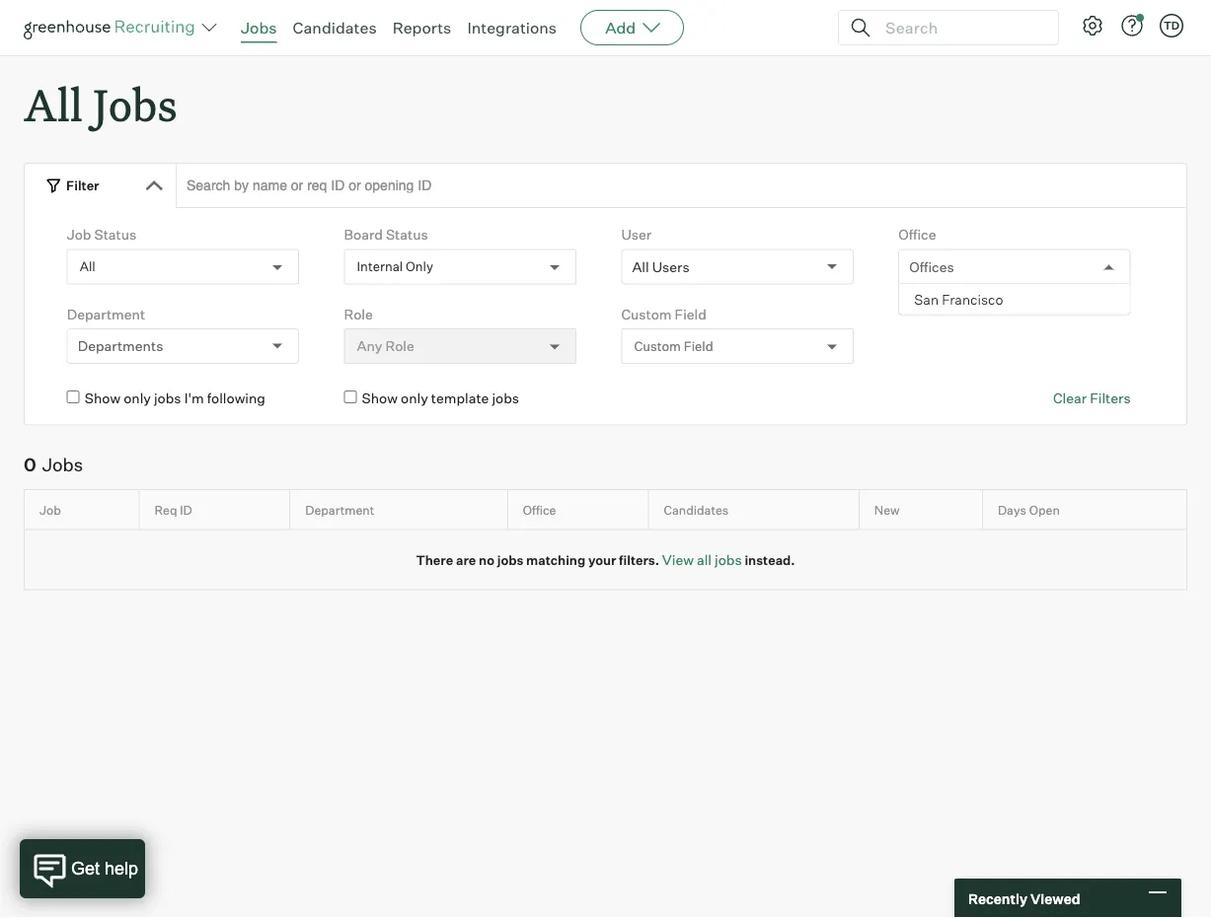Task type: vqa. For each thing, say whether or not it's contained in the screenshot.
jobs
yes



Task type: locate. For each thing, give the bounding box(es) containing it.
jobs down greenhouse recruiting image
[[93, 75, 177, 133]]

1 horizontal spatial status
[[386, 226, 428, 244]]

configure image
[[1081, 14, 1105, 38]]

field
[[675, 306, 707, 323], [684, 339, 713, 354]]

status for job status
[[94, 226, 136, 244]]

jobs for 0 jobs
[[42, 454, 83, 476]]

1 vertical spatial job
[[39, 503, 61, 518]]

jobs left candidates link
[[241, 18, 277, 38]]

jobs right no
[[497, 552, 524, 568]]

1 horizontal spatial office
[[899, 226, 936, 244]]

instead.
[[745, 552, 795, 568]]

only down departments
[[124, 390, 151, 407]]

all for all users
[[632, 258, 649, 276]]

recently
[[968, 891, 1028, 908]]

1 horizontal spatial jobs
[[93, 75, 177, 133]]

clear filters link
[[1053, 389, 1131, 408]]

add button
[[581, 10, 684, 45]]

1 horizontal spatial show
[[362, 390, 398, 407]]

all down job status
[[80, 259, 96, 275]]

office up offices
[[899, 226, 936, 244]]

user
[[621, 226, 652, 244]]

0 vertical spatial job
[[67, 226, 91, 244]]

0
[[24, 454, 36, 476]]

all users option
[[632, 258, 690, 276]]

clear filters
[[1053, 390, 1131, 407]]

0 horizontal spatial jobs
[[42, 454, 83, 476]]

all
[[697, 551, 712, 569]]

status down filter
[[94, 226, 136, 244]]

following
[[207, 390, 265, 407]]

1 show from the left
[[85, 390, 121, 407]]

template
[[431, 390, 489, 407]]

jobs
[[154, 390, 181, 407], [492, 390, 519, 407], [715, 551, 742, 569], [497, 552, 524, 568]]

0 jobs
[[24, 454, 83, 476]]

1 horizontal spatial job
[[67, 226, 91, 244]]

candidates
[[293, 18, 377, 38], [664, 503, 729, 518]]

candidates right jobs link
[[293, 18, 377, 38]]

jobs
[[241, 18, 277, 38], [93, 75, 177, 133], [42, 454, 83, 476]]

1 vertical spatial office
[[523, 503, 556, 518]]

show
[[85, 390, 121, 407], [362, 390, 398, 407]]

matching
[[526, 552, 586, 568]]

reports
[[393, 18, 451, 38]]

board
[[344, 226, 383, 244]]

0 horizontal spatial only
[[124, 390, 151, 407]]

custom field down all users
[[621, 306, 707, 323]]

req
[[154, 503, 177, 518]]

jobs right 0
[[42, 454, 83, 476]]

Search by name or req ID or opening ID text field
[[176, 163, 1187, 208]]

1 horizontal spatial department
[[305, 503, 374, 518]]

status for board status
[[386, 226, 428, 244]]

jobs link
[[241, 18, 277, 38]]

None field
[[909, 250, 914, 284]]

0 horizontal spatial candidates
[[293, 18, 377, 38]]

job
[[67, 226, 91, 244], [39, 503, 61, 518]]

days
[[998, 503, 1027, 518]]

2 horizontal spatial jobs
[[241, 18, 277, 38]]

office
[[899, 226, 936, 244], [523, 503, 556, 518]]

office up the matching
[[523, 503, 556, 518]]

custom field
[[621, 306, 707, 323], [634, 339, 713, 354]]

1 vertical spatial jobs
[[93, 75, 177, 133]]

1 vertical spatial candidates
[[664, 503, 729, 518]]

1 only from the left
[[124, 390, 151, 407]]

show right show only jobs i'm following checkbox
[[85, 390, 121, 407]]

there
[[416, 552, 453, 568]]

1 status from the left
[[94, 226, 136, 244]]

board status
[[344, 226, 428, 244]]

0 vertical spatial department
[[67, 306, 145, 323]]

show for show only jobs i'm following
[[85, 390, 121, 407]]

only left template
[[401, 390, 428, 407]]

2 status from the left
[[386, 226, 428, 244]]

0 vertical spatial jobs
[[241, 18, 277, 38]]

all
[[24, 75, 83, 133], [632, 258, 649, 276], [80, 259, 96, 275]]

only
[[124, 390, 151, 407], [401, 390, 428, 407]]

open
[[1029, 503, 1060, 518]]

td button
[[1156, 10, 1187, 41]]

show for show only template jobs
[[362, 390, 398, 407]]

1 horizontal spatial only
[[401, 390, 428, 407]]

view
[[662, 551, 694, 569]]

custom
[[621, 306, 672, 323], [634, 339, 681, 354]]

Show only jobs I'm following checkbox
[[67, 391, 80, 404]]

status up internal only
[[386, 226, 428, 244]]

only for template
[[401, 390, 428, 407]]

all users
[[632, 258, 690, 276]]

show only jobs i'm following
[[85, 390, 265, 407]]

internal only
[[357, 259, 433, 275]]

candidates up view all jobs link
[[664, 503, 729, 518]]

custom field down users
[[634, 339, 713, 354]]

all up filter
[[24, 75, 83, 133]]

francisco
[[942, 291, 1003, 308]]

add
[[605, 18, 636, 38]]

job down 0 jobs
[[39, 503, 61, 518]]

all left users
[[632, 258, 649, 276]]

status
[[94, 226, 136, 244], [386, 226, 428, 244]]

2 vertical spatial jobs
[[42, 454, 83, 476]]

internal
[[357, 259, 403, 275]]

san francisco option
[[899, 285, 1130, 315]]

no
[[479, 552, 494, 568]]

0 horizontal spatial status
[[94, 226, 136, 244]]

2 show from the left
[[362, 390, 398, 407]]

job down filter
[[67, 226, 91, 244]]

department
[[67, 306, 145, 323], [305, 503, 374, 518]]

i'm
[[184, 390, 204, 407]]

0 horizontal spatial show
[[85, 390, 121, 407]]

2 only from the left
[[401, 390, 428, 407]]

only
[[406, 259, 433, 275]]

show right show only template jobs option
[[362, 390, 398, 407]]

0 horizontal spatial job
[[39, 503, 61, 518]]



Task type: describe. For each thing, give the bounding box(es) containing it.
recently viewed
[[968, 891, 1080, 908]]

Show only template jobs checkbox
[[344, 391, 357, 404]]

users
[[652, 258, 690, 276]]

1 horizontal spatial candidates
[[664, 503, 729, 518]]

job for job status
[[67, 226, 91, 244]]

san
[[914, 291, 939, 308]]

0 horizontal spatial department
[[67, 306, 145, 323]]

your
[[588, 552, 616, 568]]

viewed
[[1030, 891, 1080, 908]]

reports link
[[393, 18, 451, 38]]

offices
[[909, 258, 954, 276]]

0 vertical spatial custom
[[621, 306, 672, 323]]

greenhouse recruiting image
[[24, 16, 201, 39]]

there are no jobs matching your filters. view all jobs instead.
[[416, 551, 795, 569]]

show only template jobs
[[362, 390, 519, 407]]

filters
[[1090, 390, 1131, 407]]

td button
[[1160, 14, 1184, 38]]

san francisco
[[914, 291, 1003, 308]]

integrations link
[[467, 18, 557, 38]]

jobs for all jobs
[[93, 75, 177, 133]]

filter
[[66, 177, 99, 193]]

0 vertical spatial candidates
[[293, 18, 377, 38]]

role
[[344, 306, 373, 323]]

only for jobs
[[124, 390, 151, 407]]

1 vertical spatial field
[[684, 339, 713, 354]]

view all jobs link
[[662, 551, 742, 569]]

1 vertical spatial department
[[305, 503, 374, 518]]

0 vertical spatial custom field
[[621, 306, 707, 323]]

req id
[[154, 503, 192, 518]]

new
[[874, 503, 900, 518]]

id
[[180, 503, 192, 518]]

all jobs
[[24, 75, 177, 133]]

job status
[[67, 226, 136, 244]]

integrations
[[467, 18, 557, 38]]

clear
[[1053, 390, 1087, 407]]

1 vertical spatial custom field
[[634, 339, 713, 354]]

departments
[[78, 338, 163, 355]]

td
[[1164, 19, 1180, 32]]

1 vertical spatial custom
[[634, 339, 681, 354]]

0 vertical spatial office
[[899, 226, 936, 244]]

jobs left i'm
[[154, 390, 181, 407]]

0 horizontal spatial office
[[523, 503, 556, 518]]

jobs right all
[[715, 551, 742, 569]]

jobs inside there are no jobs matching your filters. view all jobs instead.
[[497, 552, 524, 568]]

filters.
[[619, 552, 659, 568]]

jobs right template
[[492, 390, 519, 407]]

job for job
[[39, 503, 61, 518]]

Search text field
[[880, 13, 1040, 42]]

all for all jobs
[[24, 75, 83, 133]]

days open
[[998, 503, 1060, 518]]

0 vertical spatial field
[[675, 306, 707, 323]]

candidates link
[[293, 18, 377, 38]]

are
[[456, 552, 476, 568]]



